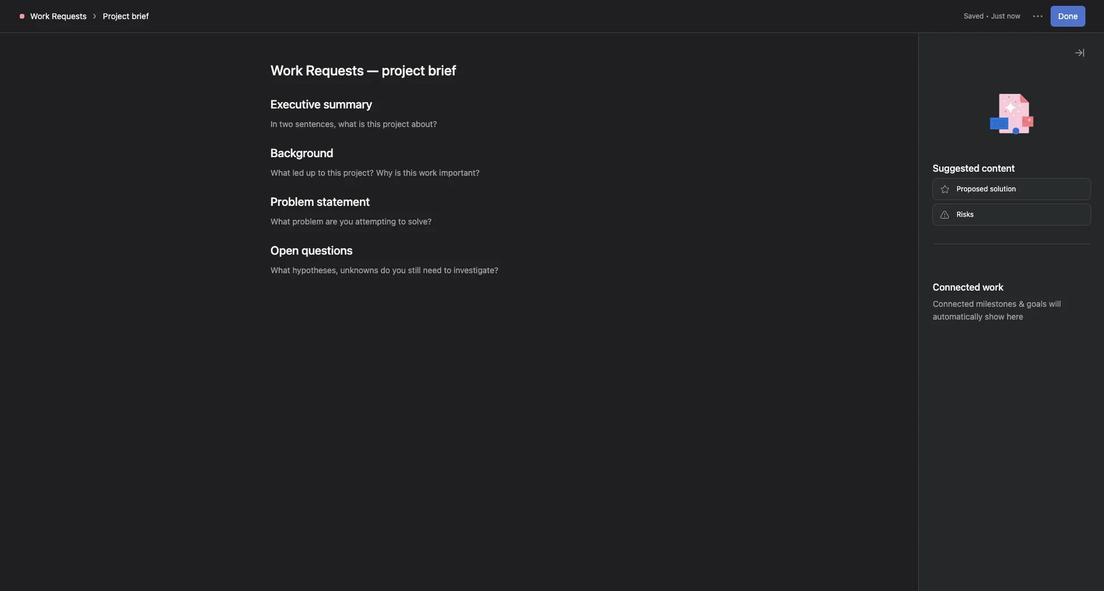 Task type: describe. For each thing, give the bounding box(es) containing it.
done
[[1058, 11, 1078, 21]]

workflow
[[434, 73, 471, 82]]

progress
[[687, 163, 720, 172]]

now for •
[[1007, 12, 1021, 20]]

add billing info
[[1012, 9, 1061, 18]]

open questions
[[271, 244, 353, 257]]

1 horizontal spatial get
[[463, 150, 476, 160]]

forms,
[[309, 163, 334, 172]]

status for status update - oct 18 greg robinson just now
[[902, 275, 929, 285]]

problem statement
[[271, 195, 370, 208]]

•
[[986, 12, 989, 20]]

connected milestones & goals will automatically show here
[[933, 299, 1061, 322]]

status update - oct 18
[[897, 144, 995, 154]]

update for oct
[[932, 275, 962, 285]]

status update - oct 18 greg robinson just now
[[902, 275, 999, 298]]

suggested content
[[933, 163, 1015, 174]]

project created
[[902, 380, 968, 391]]

status for status update - oct 18
[[897, 144, 925, 154]]

all
[[383, 163, 391, 172]]

document containing executive summary
[[243, 98, 676, 499]]

add
[[1012, 9, 1025, 18]]

saved
[[964, 12, 984, 20]]

greg robinson link inside latest status update element
[[921, 185, 977, 194]]

0 horizontal spatial and
[[576, 150, 590, 160]]

done button
[[1051, 6, 1086, 27]]

will
[[1049, 299, 1061, 309]]

2 horizontal spatial you
[[537, 150, 551, 160]]

- for oct
[[964, 275, 969, 285]]

one
[[298, 175, 312, 185]]

2 horizontal spatial to
[[499, 163, 506, 172]]

requests
[[52, 11, 87, 21]]

open
[[271, 244, 299, 257]]

work requests link
[[30, 11, 87, 21]]

- for oct 18
[[960, 144, 965, 154]]

milestones
[[976, 299, 1017, 309]]

0 horizontal spatial to
[[336, 175, 344, 185]]

standardize
[[360, 150, 404, 160]]

on
[[624, 150, 633, 160]]

project created greg robinson
[[902, 380, 968, 404]]

close image
[[1075, 48, 1084, 57]]

Project description title text field
[[282, 115, 391, 139]]

effort,
[[645, 163, 668, 172]]

status update - oct 18 button
[[902, 274, 999, 286]]

requests.
[[533, 163, 568, 172]]

just for saved
[[991, 12, 1005, 20]]

oct 18
[[967, 144, 995, 154]]

robinson inside project created greg robinson
[[922, 394, 958, 404]]

just inside status update - oct 18 greg robinson just now
[[963, 290, 977, 298]]

trial?
[[978, 9, 994, 18]]

1 horizontal spatial you
[[462, 163, 475, 172]]

problem
[[271, 195, 314, 208]]

greg robinson just now
[[921, 185, 977, 205]]

intake
[[508, 163, 531, 172]]

add billing info button
[[1007, 6, 1066, 22]]

requests
[[635, 150, 668, 160]]

now for robinson
[[937, 196, 950, 205]]

14
[[902, 333, 909, 341]]

better
[[437, 175, 460, 185]]

oct
[[971, 275, 987, 285]]

you joined button
[[902, 318, 951, 330]]

&
[[1019, 299, 1025, 309]]

project brief
[[103, 11, 149, 21]]

produce
[[404, 175, 435, 185]]

0 horizontal spatial get
[[368, 163, 380, 172]]

summary
[[323, 98, 372, 111]]

18
[[989, 275, 999, 285]]

executive summary
[[271, 98, 372, 111]]

billing
[[1027, 9, 1046, 18]]

work requests
[[30, 11, 87, 21]]

of
[[393, 163, 401, 172]]

place
[[314, 175, 334, 185]]

this
[[306, 150, 320, 160]]

summary
[[897, 163, 936, 173]]

need
[[478, 163, 496, 172]]

connected
[[933, 299, 974, 309]]

then,
[[570, 163, 591, 172]]

latest status update element
[[888, 129, 1090, 216]]

0 vertical spatial information
[[492, 150, 535, 160]]

use this project to standardize work requests, get the information you need, and execute on requests effectively. with forms, you can get all of the information you need to intake requests. then, track priority, effort, and progress in one place to help your team produce better work—faster.
[[289, 150, 722, 185]]



Task type: vqa. For each thing, say whether or not it's contained in the screenshot.
You Joined button
yes



Task type: locate. For each thing, give the bounding box(es) containing it.
2 vertical spatial just
[[963, 290, 977, 298]]

with
[[289, 163, 306, 172]]

on hold
[[888, 104, 928, 118]]

greg robinson link
[[921, 185, 977, 194], [902, 289, 958, 298], [902, 394, 958, 404]]

joined
[[920, 319, 946, 329]]

to
[[350, 150, 358, 160], [499, 163, 506, 172], [336, 175, 344, 185]]

2 vertical spatial greg
[[902, 394, 920, 404]]

greg down project created
[[902, 394, 920, 404]]

just
[[991, 12, 1005, 20], [921, 196, 935, 205], [963, 290, 977, 298]]

0 vertical spatial get
[[463, 150, 476, 160]]

team
[[383, 175, 402, 185]]

just right • at the top right of page
[[991, 12, 1005, 20]]

more actions for project brief image
[[1033, 12, 1043, 21]]

update inside status update - oct 18 greg robinson just now
[[932, 275, 962, 285]]

here
[[1007, 312, 1023, 322]]

help
[[346, 175, 362, 185]]

1 vertical spatial -
[[964, 275, 969, 285]]

robinson up connected
[[922, 289, 958, 298]]

executive
[[271, 98, 321, 111]]

0 vertical spatial -
[[960, 144, 965, 154]]

in left the my
[[959, 9, 965, 18]]

0 horizontal spatial just
[[921, 196, 935, 205]]

status inside status update - oct 18 greg robinson just now
[[902, 275, 929, 285]]

in inside button
[[959, 9, 965, 18]]

greg robinson link up risks
[[921, 185, 977, 194]]

effectively.
[[670, 150, 711, 160]]

-
[[960, 144, 965, 154], [964, 275, 969, 285]]

requests,
[[426, 150, 461, 160]]

board
[[275, 73, 298, 82]]

now up "milestones"
[[979, 290, 992, 298]]

0 vertical spatial just
[[991, 12, 1005, 20]]

1 vertical spatial greg robinson link
[[902, 289, 958, 298]]

2 vertical spatial robinson
[[922, 394, 958, 404]]

1 horizontal spatial just
[[963, 290, 977, 298]]

work—faster.
[[462, 175, 511, 185]]

just inside greg robinson just now
[[921, 196, 935, 205]]

0 horizontal spatial information
[[417, 163, 460, 172]]

- left oct
[[964, 275, 969, 285]]

1 vertical spatial greg
[[902, 289, 920, 298]]

- left oct 18
[[960, 144, 965, 154]]

status
[[897, 144, 925, 154], [902, 275, 929, 285]]

0 vertical spatial in
[[959, 9, 965, 18]]

you down project
[[337, 163, 350, 172]]

project
[[322, 150, 348, 160]]

show
[[985, 312, 1005, 322]]

greg inside project created greg robinson
[[902, 394, 920, 404]]

to up can
[[350, 150, 358, 160]]

0 vertical spatial greg robinson link
[[921, 185, 977, 194]]

connected work
[[933, 282, 1004, 293]]

get left the all
[[368, 163, 380, 172]]

robinson inside status update - oct 18 greg robinson just now
[[922, 289, 958, 298]]

calendar
[[377, 73, 411, 82]]

0 vertical spatial greg
[[921, 185, 939, 194]]

greg inside status update - oct 18 greg robinson just now
[[902, 289, 920, 298]]

board link
[[266, 71, 298, 84]]

2 vertical spatial greg robinson link
[[902, 394, 958, 404]]

in left one
[[289, 175, 296, 185]]

robinson inside greg robinson just now
[[941, 185, 977, 194]]

1 vertical spatial robinson
[[922, 289, 958, 298]]

you joined 14 minutes ago
[[902, 319, 951, 341]]

the up need at the left top of the page
[[478, 150, 490, 160]]

update for oct 18
[[928, 144, 958, 154]]

0 horizontal spatial now
[[937, 196, 950, 205]]

list box
[[415, 5, 694, 23]]

you
[[537, 150, 551, 160], [337, 163, 350, 172], [462, 163, 475, 172]]

work
[[30, 11, 50, 21]]

0 vertical spatial robinson
[[941, 185, 977, 194]]

and down "effectively."
[[671, 163, 685, 172]]

statement
[[317, 195, 370, 208]]

now left billing
[[1007, 12, 1021, 20]]

get right requests,
[[463, 150, 476, 160]]

you left need at the left top of the page
[[462, 163, 475, 172]]

0 horizontal spatial in
[[289, 175, 296, 185]]

just down oct
[[963, 290, 977, 298]]

greg robinson link down status update - oct 18 button
[[902, 289, 958, 298]]

1 vertical spatial in
[[289, 175, 296, 185]]

project
[[103, 11, 129, 21]]

track
[[594, 163, 613, 172]]

ago
[[939, 333, 951, 341]]

1 horizontal spatial in
[[959, 9, 965, 18]]

2 horizontal spatial just
[[991, 12, 1005, 20]]

greg robinson link down project created
[[902, 394, 958, 404]]

1 vertical spatial and
[[671, 163, 685, 172]]

1 horizontal spatial information
[[492, 150, 535, 160]]

and
[[576, 150, 590, 160], [671, 163, 685, 172]]

1 vertical spatial just
[[921, 196, 935, 205]]

2 vertical spatial now
[[979, 290, 992, 298]]

status up you
[[902, 275, 929, 285]]

need,
[[553, 150, 574, 160]]

now inside greg robinson just now
[[937, 196, 950, 205]]

hide sidebar image
[[15, 9, 24, 19]]

can
[[352, 163, 366, 172]]

the right of
[[403, 163, 415, 172]]

1 horizontal spatial the
[[478, 150, 490, 160]]

robinson down project created
[[922, 394, 958, 404]]

proposed solution
[[957, 185, 1016, 193]]

1 vertical spatial now
[[937, 196, 950, 205]]

1 vertical spatial information
[[417, 163, 460, 172]]

greg inside greg robinson just now
[[921, 185, 939, 194]]

brief
[[132, 11, 149, 21]]

what's in my trial? button
[[929, 6, 1000, 22]]

proposed
[[957, 185, 988, 193]]

0 vertical spatial update
[[928, 144, 958, 154]]

the
[[478, 150, 490, 160], [403, 163, 415, 172]]

minutes
[[911, 333, 937, 341]]

priority,
[[615, 163, 643, 172]]

just for greg
[[921, 196, 935, 205]]

greg up you
[[902, 289, 920, 298]]

solution
[[990, 185, 1016, 193]]

information up intake
[[492, 150, 535, 160]]

now down suggested content
[[937, 196, 950, 205]]

in
[[959, 9, 965, 18], [289, 175, 296, 185]]

global element
[[0, 28, 139, 98]]

what's in my trial?
[[934, 9, 994, 18]]

update up summary
[[928, 144, 958, 154]]

now inside status update - oct 18 greg robinson just now
[[979, 290, 992, 298]]

update up connected
[[932, 275, 962, 285]]

Edit title for Work Requests project brief text field
[[271, 61, 648, 80]]

information
[[492, 150, 535, 160], [417, 163, 460, 172]]

0 vertical spatial status
[[897, 144, 925, 154]]

0 horizontal spatial the
[[403, 163, 415, 172]]

2 horizontal spatial now
[[1007, 12, 1021, 20]]

robinson up risks
[[941, 185, 977, 194]]

timeline
[[321, 73, 353, 82]]

1 horizontal spatial and
[[671, 163, 685, 172]]

0 horizontal spatial you
[[337, 163, 350, 172]]

you
[[902, 319, 918, 329]]

0 vertical spatial now
[[1007, 12, 1021, 20]]

- inside latest status update element
[[960, 144, 965, 154]]

background
[[271, 146, 333, 160]]

document
[[243, 98, 676, 499]]

and up then,
[[576, 150, 590, 160]]

timeline link
[[312, 71, 353, 84]]

calendar link
[[367, 71, 411, 84]]

in inside use this project to standardize work requests, get the information you need, and execute on requests effectively. with forms, you can get all of the information you need to intake requests. then, track priority, effort, and progress in one place to help your team produce better work—faster.
[[289, 175, 296, 185]]

project roles
[[289, 253, 354, 266]]

1 vertical spatial update
[[932, 275, 962, 285]]

to right need at the left top of the page
[[499, 163, 506, 172]]

1 vertical spatial the
[[403, 163, 415, 172]]

workflow link
[[425, 71, 471, 84]]

work
[[406, 150, 424, 160]]

questions
[[302, 244, 353, 257]]

information down requests,
[[417, 163, 460, 172]]

use
[[289, 150, 304, 160]]

status up summary
[[897, 144, 925, 154]]

my
[[967, 9, 976, 18]]

to left help
[[336, 175, 344, 185]]

your
[[364, 175, 381, 185]]

1 horizontal spatial now
[[979, 290, 992, 298]]

execute
[[592, 150, 622, 160]]

info
[[1048, 9, 1061, 18]]

1 vertical spatial to
[[499, 163, 506, 172]]

- inside status update - oct 18 greg robinson just now
[[964, 275, 969, 285]]

what's
[[934, 9, 957, 18]]

greg down summary
[[921, 185, 939, 194]]

1 vertical spatial get
[[368, 163, 380, 172]]

0 vertical spatial the
[[478, 150, 490, 160]]

get
[[463, 150, 476, 160], [368, 163, 380, 172]]

just down summary
[[921, 196, 935, 205]]

goals
[[1027, 299, 1047, 309]]

risks
[[957, 210, 974, 219]]

1 vertical spatial status
[[902, 275, 929, 285]]

you up requests.
[[537, 150, 551, 160]]

1 horizontal spatial to
[[350, 150, 358, 160]]

saved • just now
[[964, 12, 1021, 20]]

now
[[1007, 12, 1021, 20], [937, 196, 950, 205], [979, 290, 992, 298]]

2 vertical spatial to
[[336, 175, 344, 185]]

0 vertical spatial to
[[350, 150, 358, 160]]

automatically
[[933, 312, 983, 322]]

0 vertical spatial and
[[576, 150, 590, 160]]



